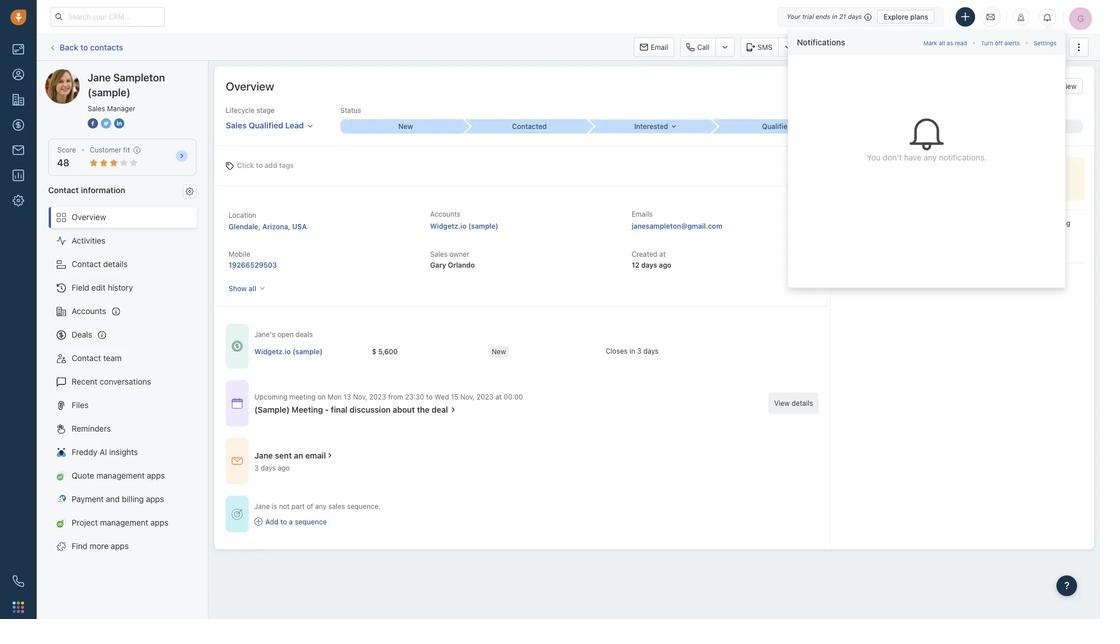 Task type: vqa. For each thing, say whether or not it's contained in the screenshot.
Payment and billing apps
yes



Task type: describe. For each thing, give the bounding box(es) containing it.
contacted link
[[464, 119, 588, 134]]

days inside created at 12 days ago
[[641, 261, 657, 269]]

apps for project management apps
[[151, 518, 169, 527]]

meeting
[[289, 393, 316, 401]]

all for mark
[[939, 40, 946, 46]]

to for back to contacts
[[80, 42, 88, 52]]

contact for contact information
[[48, 185, 79, 194]]

sales for sales manager
[[88, 104, 105, 112]]

lost
[[914, 122, 928, 130]]

you
[[867, 152, 881, 162]]

jane down contacts
[[88, 71, 111, 83]]

negotiation / lost button
[[836, 120, 960, 133]]

widgetz.io (sample)
[[254, 348, 323, 356]]

0 horizontal spatial new
[[398, 122, 413, 130]]

add for add deal
[[1009, 43, 1022, 51]]

00:00
[[504, 393, 523, 401]]

created at 12 days ago
[[632, 250, 672, 269]]

contact team
[[72, 353, 122, 363]]

freddy
[[72, 447, 97, 457]]

upcoming
[[254, 393, 288, 401]]

explore
[[884, 13, 909, 21]]

meeting
[[292, 405, 323, 414]]

gary
[[430, 261, 446, 269]]

emails
[[632, 210, 653, 218]]

had a call with jane. she requested the proposal document and pricing quote asap.
[[840, 219, 1071, 237]]

deals
[[296, 331, 313, 339]]

row containing closes in 3 days
[[254, 340, 723, 364]]

project management apps
[[72, 518, 169, 527]]

2 vertical spatial container_wx8msf4aqz5i3rn1 image
[[232, 508, 243, 520]]

(sample) meeting - final discussion about the deal
[[254, 405, 448, 414]]

is
[[272, 502, 277, 510]]

widgetz.io inside accounts widgetz.io (sample)
[[430, 222, 467, 230]]

freddy ai insights
[[72, 447, 138, 457]]

1 nov, from the left
[[353, 393, 367, 401]]

a inside had a call with jane. she requested the proposal document and pricing quote asap.
[[855, 219, 859, 227]]

contacts
[[90, 42, 123, 52]]

as
[[947, 40, 953, 46]]

23:30
[[405, 393, 424, 401]]

management for quote
[[96, 471, 145, 480]]

contact for contact team
[[72, 353, 101, 363]]

sales owner gary orlando
[[430, 250, 475, 269]]

information
[[81, 185, 125, 194]]

jane down back
[[68, 69, 86, 79]]

have
[[904, 152, 922, 162]]

your trial ends in 21 days
[[787, 13, 862, 20]]

3 days ago
[[254, 464, 290, 472]]

quote management apps
[[72, 471, 165, 480]]

janesampleton@gmail.com
[[632, 222, 723, 230]]

read
[[955, 40, 967, 46]]

1 vertical spatial and
[[106, 494, 120, 504]]

settings link
[[1034, 36, 1057, 47]]

to for click to add tags
[[256, 161, 263, 169]]

accounts for accounts
[[72, 306, 106, 316]]

1 horizontal spatial widgetz.io (sample) link
[[430, 222, 499, 230]]

48 button
[[57, 157, 69, 168]]

sent
[[275, 451, 292, 460]]

conversations
[[100, 377, 151, 386]]

add deal button
[[992, 38, 1043, 57]]

glendale, arizona, usa link
[[229, 222, 307, 230]]

(sample) inside accounts widgetz.io (sample)
[[469, 222, 499, 230]]

explore plans
[[884, 13, 929, 21]]

2 2023 from the left
[[477, 393, 494, 401]]

the inside had a call with jane. she requested the proposal document and pricing quote asap.
[[958, 219, 968, 227]]

container_wx8msf4aqz5i3rn1 image inside add to a sequence link
[[254, 518, 263, 526]]

had
[[840, 219, 853, 227]]

arizona,
[[262, 222, 290, 230]]

management for project
[[100, 518, 148, 527]]

you don't have any notifications.
[[867, 152, 987, 162]]

and inside had a call with jane. she requested the proposal document and pricing quote asap.
[[1035, 219, 1047, 227]]

view details
[[774, 399, 813, 407]]

score
[[57, 146, 76, 154]]

click
[[237, 161, 254, 169]]

document
[[1000, 219, 1033, 227]]

in inside row
[[630, 347, 635, 355]]

back to contacts link
[[48, 38, 124, 56]]

phone element
[[7, 570, 30, 593]]

jane sampleton (sample) up "manager" at top left
[[88, 71, 165, 98]]

jane sent an email
[[254, 451, 326, 460]]

find
[[72, 541, 87, 551]]

days inside row
[[644, 347, 659, 355]]

sales for sales qualified lead
[[226, 120, 247, 130]]

container_wx8msf4aqz5i3rn1 image down the 15
[[449, 406, 457, 414]]

1 horizontal spatial qualified
[[762, 122, 792, 130]]

closes
[[606, 347, 628, 355]]

sales qualified lead link
[[226, 115, 314, 132]]

about
[[393, 405, 415, 414]]

details for view details
[[792, 399, 813, 407]]

3 inside row
[[637, 347, 642, 355]]

details for contact details
[[103, 259, 128, 269]]

jane is not part of any sales sequence.
[[254, 502, 381, 510]]

customer
[[90, 146, 121, 154]]

sms
[[758, 43, 773, 51]]

apps for quote management apps
[[147, 471, 165, 480]]

sequence.
[[347, 502, 381, 510]]

don't
[[883, 152, 902, 162]]

sales inside sales owner gary orlando
[[430, 250, 448, 258]]

discussion
[[350, 405, 391, 414]]

email button
[[634, 38, 675, 57]]

negotiation
[[870, 122, 908, 130]]

ends
[[816, 13, 831, 20]]

add to a sequence
[[265, 518, 327, 526]]

jane left is
[[254, 502, 270, 510]]

sales for sales activities
[[920, 43, 938, 51]]

0 vertical spatial any
[[924, 152, 937, 162]]

interested
[[634, 122, 668, 130]]

apps for find more apps
[[111, 541, 129, 551]]

mark
[[924, 40, 938, 46]]

contact details
[[72, 259, 128, 269]]

1 vertical spatial deal
[[432, 405, 448, 414]]

(sample) up "manager" at top left
[[130, 69, 162, 79]]

part
[[292, 502, 305, 510]]

add deal
[[1009, 43, 1037, 51]]

accounts widgetz.io (sample)
[[430, 210, 499, 230]]

0 vertical spatial container_wx8msf4aqz5i3rn1 image
[[232, 398, 243, 409]]

add for add to a sequence
[[265, 518, 279, 526]]

interested link
[[588, 120, 712, 133]]

project
[[72, 518, 98, 527]]

she
[[909, 219, 921, 227]]

sales qualified lead
[[226, 120, 304, 130]]

mark all as read
[[924, 40, 967, 46]]

mobile 19266529503
[[229, 250, 277, 269]]

created
[[632, 250, 658, 258]]

jane's
[[254, 331, 276, 339]]

view details link
[[769, 393, 819, 414]]

negotiation / lost
[[870, 122, 928, 130]]

manager
[[107, 104, 135, 112]]

1 vertical spatial overview
[[72, 212, 106, 222]]



Task type: locate. For each thing, give the bounding box(es) containing it.
0 vertical spatial contact
[[48, 185, 79, 194]]

jane sampleton (sample) down contacts
[[68, 69, 162, 79]]

1 horizontal spatial the
[[958, 219, 968, 227]]

the left proposal
[[958, 219, 968, 227]]

apps up "payment and billing apps"
[[147, 471, 165, 480]]

0 horizontal spatial 3
[[254, 464, 259, 472]]

1 horizontal spatial details
[[792, 399, 813, 407]]

0 horizontal spatial add
[[265, 518, 279, 526]]

apps right more
[[111, 541, 129, 551]]

details up the 'history'
[[103, 259, 128, 269]]

0 horizontal spatial the
[[417, 405, 430, 414]]

show
[[229, 284, 247, 292]]

interested button
[[588, 120, 712, 133]]

score 48
[[57, 146, 76, 168]]

overview up activities
[[72, 212, 106, 222]]

1 vertical spatial the
[[417, 405, 430, 414]]

recent
[[72, 377, 98, 386]]

0 horizontal spatial any
[[315, 502, 327, 510]]

customer fit
[[90, 146, 130, 154]]

widgetz.io inside row
[[254, 348, 291, 356]]

nov, right 13
[[353, 393, 367, 401]]

the down '23:30'
[[417, 405, 430, 414]]

(sample) inside row
[[293, 348, 323, 356]]

facebook circled image
[[88, 117, 98, 129]]

and left billing
[[106, 494, 120, 504]]

0 horizontal spatial overview
[[72, 212, 106, 222]]

mng settings image
[[186, 187, 194, 195]]

at left 00:00
[[496, 393, 502, 401]]

days
[[848, 13, 862, 20], [641, 261, 657, 269], [644, 347, 659, 355], [261, 464, 276, 472]]

accounts up deals
[[72, 306, 106, 316]]

management down "payment and billing apps"
[[100, 518, 148, 527]]

1 vertical spatial 3
[[254, 464, 259, 472]]

widgetz.io up owner
[[430, 222, 467, 230]]

email image
[[987, 12, 995, 22]]

1 vertical spatial new
[[492, 348, 506, 356]]

accounts up owner
[[430, 210, 461, 218]]

to
[[80, 42, 88, 52], [256, 161, 263, 169], [426, 393, 433, 401], [280, 518, 287, 526]]

ago inside created at 12 days ago
[[659, 261, 672, 269]]

0 horizontal spatial in
[[630, 347, 635, 355]]

0 vertical spatial and
[[1035, 219, 1047, 227]]

3 right closes
[[637, 347, 642, 355]]

nov, right the 15
[[461, 393, 475, 401]]

container_wx8msf4aqz5i3rn1 image right an
[[326, 451, 334, 459]]

container_wx8msf4aqz5i3rn1 image left 'upcoming'
[[232, 398, 243, 409]]

(sample) up sales manager
[[88, 86, 130, 98]]

0 vertical spatial new
[[398, 122, 413, 130]]

details right view
[[792, 399, 813, 407]]

1 vertical spatial any
[[315, 502, 327, 510]]

jane up 3 days ago
[[254, 451, 273, 460]]

widgetz.io down jane's on the bottom of page
[[254, 348, 291, 356]]

2 vertical spatial contact
[[72, 353, 101, 363]]

all for show
[[249, 284, 256, 292]]

mon
[[328, 393, 342, 401]]

container_wx8msf4aqz5i3rn1 image
[[232, 398, 243, 409], [326, 451, 334, 459], [232, 508, 243, 520]]

0 horizontal spatial accounts
[[72, 306, 106, 316]]

a down not
[[289, 518, 293, 526]]

quote
[[840, 229, 858, 237]]

2023 up discussion
[[369, 393, 386, 401]]

more
[[90, 541, 109, 551]]

1 horizontal spatial any
[[924, 152, 937, 162]]

location
[[229, 211, 256, 219]]

in right closes
[[630, 347, 635, 355]]

1 horizontal spatial 2023
[[477, 393, 494, 401]]

plans
[[911, 13, 929, 21]]

1 vertical spatial accounts
[[72, 306, 106, 316]]

twitter circled image
[[101, 117, 111, 129]]

2 nov, from the left
[[461, 393, 475, 401]]

an
[[294, 451, 303, 460]]

days down sent
[[261, 464, 276, 472]]

files
[[72, 400, 89, 410]]

contact down activities
[[72, 259, 101, 269]]

widgetz.io (sample) link
[[430, 222, 499, 230], [254, 347, 323, 356]]

all left as
[[939, 40, 946, 46]]

widgetz.io (sample) link up owner
[[430, 222, 499, 230]]

1 horizontal spatial at
[[660, 250, 666, 258]]

0 vertical spatial accounts
[[430, 210, 461, 218]]

sales up gary
[[430, 250, 448, 258]]

1 2023 from the left
[[369, 393, 386, 401]]

wed
[[435, 393, 449, 401]]

1 vertical spatial at
[[496, 393, 502, 401]]

trial
[[803, 13, 814, 20]]

0 vertical spatial details
[[103, 259, 128, 269]]

1 vertical spatial container_wx8msf4aqz5i3rn1 image
[[326, 451, 334, 459]]

2023 left 00:00
[[477, 393, 494, 401]]

0 vertical spatial at
[[660, 250, 666, 258]]

/
[[910, 122, 912, 130]]

5,600
[[378, 348, 398, 356]]

notifications.
[[939, 152, 987, 162]]

ago right 12
[[659, 261, 672, 269]]

and left the pricing
[[1035, 219, 1047, 227]]

(sample) down deals
[[293, 348, 323, 356]]

from
[[388, 393, 403, 401]]

0 horizontal spatial at
[[496, 393, 502, 401]]

call
[[861, 219, 872, 227]]

new inside row
[[492, 348, 506, 356]]

billing
[[122, 494, 144, 504]]

1 vertical spatial management
[[100, 518, 148, 527]]

0 vertical spatial ago
[[659, 261, 672, 269]]

nov,
[[353, 393, 367, 401], [461, 393, 475, 401]]

find more apps
[[72, 541, 129, 551]]

widgetz.io (sample) link down open on the left of page
[[254, 347, 323, 356]]

0 vertical spatial in
[[832, 13, 838, 20]]

0 vertical spatial 3
[[637, 347, 642, 355]]

ago down sent
[[278, 464, 290, 472]]

1 vertical spatial contact
[[72, 259, 101, 269]]

1 horizontal spatial widgetz.io
[[430, 222, 467, 230]]

payment
[[72, 494, 104, 504]]

1 horizontal spatial nov,
[[461, 393, 475, 401]]

task button
[[804, 38, 842, 57]]

0 vertical spatial overview
[[226, 79, 274, 93]]

a left call
[[855, 219, 859, 227]]

1 vertical spatial widgetz.io (sample) link
[[254, 347, 323, 356]]

management up "payment and billing apps"
[[96, 471, 145, 480]]

asap.
[[860, 229, 878, 237]]

1 horizontal spatial ago
[[659, 261, 672, 269]]

row
[[254, 340, 723, 364]]

0 horizontal spatial a
[[289, 518, 293, 526]]

1 vertical spatial a
[[289, 518, 293, 526]]

tags
[[279, 161, 294, 169]]

1 vertical spatial ago
[[278, 464, 290, 472]]

qualified link
[[712, 119, 836, 134]]

any right have on the right
[[924, 152, 937, 162]]

email
[[305, 451, 326, 460]]

15
[[451, 393, 459, 401]]

0 horizontal spatial nov,
[[353, 393, 367, 401]]

off
[[995, 40, 1003, 46]]

1 horizontal spatial overview
[[226, 79, 274, 93]]

to left wed on the bottom of the page
[[426, 393, 433, 401]]

call button
[[680, 38, 716, 57]]

3 down jane sent an email
[[254, 464, 259, 472]]

alerts
[[1005, 40, 1020, 46]]

0 vertical spatial widgetz.io (sample) link
[[430, 222, 499, 230]]

proposal
[[970, 219, 998, 227]]

customize
[[1012, 82, 1046, 90]]

field edit history
[[72, 283, 133, 292]]

field
[[72, 283, 89, 292]]

0 horizontal spatial 2023
[[369, 393, 386, 401]]

quote
[[72, 471, 94, 480]]

customize overview
[[1012, 82, 1077, 90]]

1 vertical spatial details
[[792, 399, 813, 407]]

0 vertical spatial deal
[[1024, 43, 1037, 51]]

team
[[103, 353, 122, 363]]

1 horizontal spatial accounts
[[430, 210, 461, 218]]

recent conversations
[[72, 377, 151, 386]]

deal right alerts
[[1024, 43, 1037, 51]]

new
[[398, 122, 413, 130], [492, 348, 506, 356]]

stage
[[257, 106, 275, 114]]

0 horizontal spatial widgetz.io
[[254, 348, 291, 356]]

show all
[[229, 284, 256, 292]]

0 horizontal spatial qualified
[[249, 120, 283, 130]]

0 horizontal spatial and
[[106, 494, 120, 504]]

sales up facebook circled icon at the left of the page
[[88, 104, 105, 112]]

48
[[57, 157, 69, 168]]

any right the of
[[315, 502, 327, 510]]

Search your CRM... text field
[[50, 7, 165, 27]]

edit
[[92, 283, 106, 292]]

details
[[103, 259, 128, 269], [792, 399, 813, 407]]

0 vertical spatial widgetz.io
[[430, 222, 467, 230]]

phone image
[[13, 575, 24, 587]]

sales manager
[[88, 104, 135, 112]]

0 vertical spatial a
[[855, 219, 859, 227]]

days down created
[[641, 261, 657, 269]]

pricing
[[1049, 219, 1071, 227]]

any
[[924, 152, 937, 162], [315, 502, 327, 510]]

0 vertical spatial add
[[1009, 43, 1022, 51]]

apps down "payment and billing apps"
[[151, 518, 169, 527]]

(sample) up owner
[[469, 222, 499, 230]]

status
[[340, 106, 361, 114]]

deal inside button
[[1024, 43, 1037, 51]]

sales down lifecycle
[[226, 120, 247, 130]]

1 vertical spatial add
[[265, 518, 279, 526]]

0 horizontal spatial details
[[103, 259, 128, 269]]

1 vertical spatial in
[[630, 347, 635, 355]]

days right closes
[[644, 347, 659, 355]]

$
[[372, 348, 377, 356]]

accounts inside accounts widgetz.io (sample)
[[430, 210, 461, 218]]

open
[[278, 331, 294, 339]]

sales left as
[[920, 43, 938, 51]]

1 horizontal spatial add
[[1009, 43, 1022, 51]]

sales
[[920, 43, 938, 51], [88, 104, 105, 112], [226, 120, 247, 130], [430, 250, 448, 258]]

with
[[874, 219, 887, 227]]

contact up recent
[[72, 353, 101, 363]]

new link
[[340, 119, 464, 134]]

2023
[[369, 393, 386, 401], [477, 393, 494, 401]]

1 vertical spatial all
[[249, 284, 256, 292]]

lifecycle stage
[[226, 106, 275, 114]]

contact for contact details
[[72, 259, 101, 269]]

turn off alerts link
[[981, 36, 1020, 47]]

sampleton down contacts
[[88, 69, 128, 79]]

freshworks switcher image
[[13, 601, 24, 613]]

to right back
[[80, 42, 88, 52]]

all right show
[[249, 284, 256, 292]]

accounts for accounts widgetz.io (sample)
[[430, 210, 461, 218]]

1 horizontal spatial in
[[832, 13, 838, 20]]

deal down wed on the bottom of the page
[[432, 405, 448, 414]]

insights
[[109, 447, 138, 457]]

-
[[325, 405, 329, 414]]

activities
[[940, 43, 969, 51]]

linkedin circled image
[[114, 117, 124, 129]]

0 horizontal spatial ago
[[278, 464, 290, 472]]

payment and billing apps
[[72, 494, 164, 504]]

sampleton up "manager" at top left
[[113, 71, 165, 83]]

in left 21 on the right of page
[[832, 13, 838, 20]]

settings
[[1034, 40, 1057, 46]]

jane sampleton (sample)
[[68, 69, 162, 79], [88, 71, 165, 98]]

0 vertical spatial all
[[939, 40, 946, 46]]

1 horizontal spatial and
[[1035, 219, 1047, 227]]

0 horizontal spatial widgetz.io (sample) link
[[254, 347, 323, 356]]

container_wx8msf4aqz5i3rn1 image left add to a sequence
[[254, 518, 263, 526]]

turn
[[981, 40, 994, 46]]

fit
[[123, 146, 130, 154]]

at right created
[[660, 250, 666, 258]]

1 horizontal spatial all
[[939, 40, 946, 46]]

ago
[[659, 261, 672, 269], [278, 464, 290, 472]]

sampleton
[[88, 69, 128, 79], [113, 71, 165, 83]]

0 horizontal spatial all
[[249, 284, 256, 292]]

overview up lifecycle stage
[[226, 79, 274, 93]]

orlando
[[448, 261, 475, 269]]

container_wx8msf4aqz5i3rn1 image left widgetz.io (sample)
[[232, 341, 243, 352]]

1 horizontal spatial deal
[[1024, 43, 1037, 51]]

back to contacts
[[60, 42, 123, 52]]

days right 21 on the right of page
[[848, 13, 862, 20]]

21
[[840, 13, 846, 20]]

explore plans link
[[878, 10, 935, 24]]

0 vertical spatial management
[[96, 471, 145, 480]]

apps right billing
[[146, 494, 164, 504]]

1 horizontal spatial new
[[492, 348, 506, 356]]

container_wx8msf4aqz5i3rn1 image left is
[[232, 508, 243, 520]]

1 horizontal spatial 3
[[637, 347, 642, 355]]

management
[[96, 471, 145, 480], [100, 518, 148, 527]]

jane's open deals
[[254, 331, 313, 339]]

add inside button
[[1009, 43, 1022, 51]]

to left add
[[256, 161, 263, 169]]

1 vertical spatial widgetz.io
[[254, 348, 291, 356]]

container_wx8msf4aqz5i3rn1 image left 3 days ago
[[232, 455, 243, 467]]

0 vertical spatial the
[[958, 219, 968, 227]]

widgetz.io (sample) link inside row
[[254, 347, 323, 356]]

to for add to a sequence
[[280, 518, 287, 526]]

location glendale, arizona, usa
[[229, 211, 307, 230]]

glendale,
[[229, 222, 261, 230]]

sales activities
[[920, 43, 969, 51]]

container_wx8msf4aqz5i3rn1 image
[[232, 341, 243, 352], [449, 406, 457, 414], [232, 455, 243, 467], [254, 518, 263, 526]]

1 horizontal spatial a
[[855, 219, 859, 227]]

contact down 48 button
[[48, 185, 79, 194]]

to down not
[[280, 518, 287, 526]]

at inside created at 12 days ago
[[660, 250, 666, 258]]

0 horizontal spatial deal
[[432, 405, 448, 414]]



